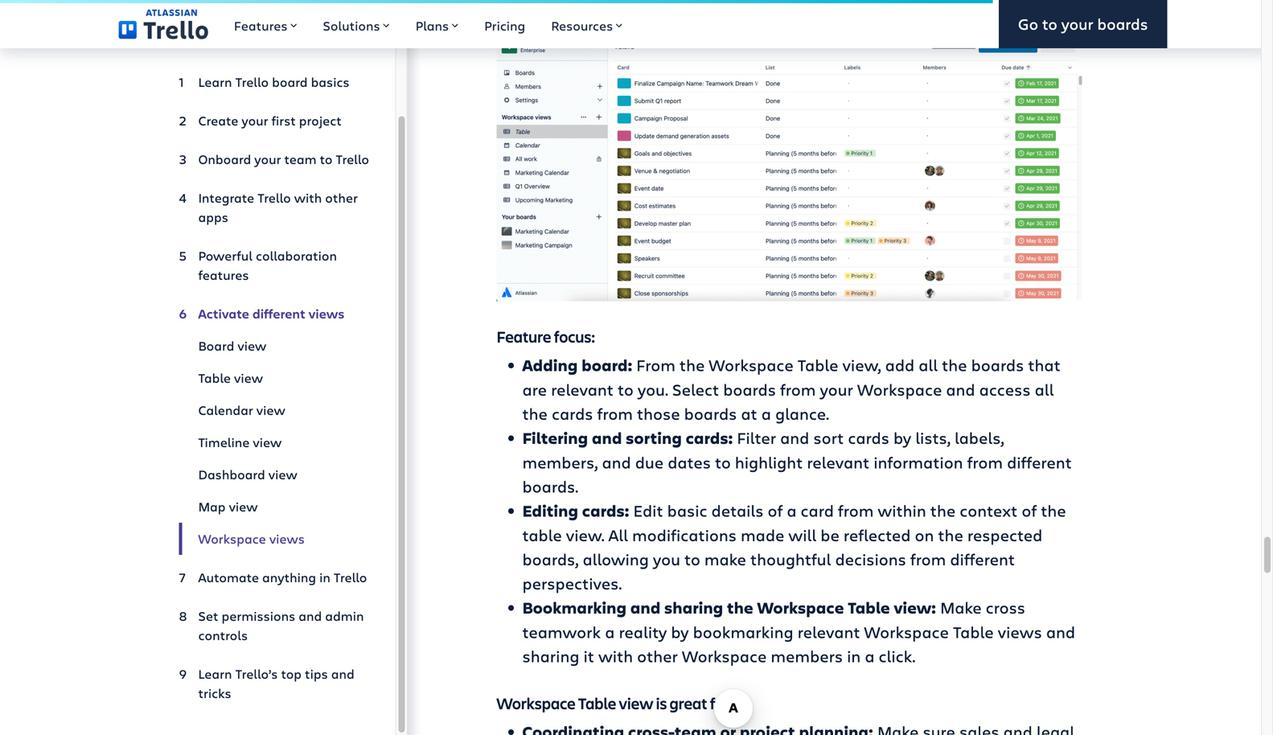 Task type: vqa. For each thing, say whether or not it's contained in the screenshot.


Task type: locate. For each thing, give the bounding box(es) containing it.
integrate trello with other apps
[[198, 189, 358, 226]]

information
[[874, 452, 964, 473]]

dashboard
[[198, 466, 265, 483]]

1 vertical spatial views
[[269, 530, 305, 548]]

learn up create
[[198, 73, 232, 91]]

admin
[[325, 608, 364, 625]]

1 horizontal spatial cards:
[[686, 428, 733, 449]]

powerful
[[198, 247, 253, 264]]

0 horizontal spatial all
[[919, 354, 938, 376]]

view right "map"
[[229, 498, 258, 515]]

to down modifications
[[685, 549, 701, 570]]

with down the team
[[294, 189, 322, 206]]

your inside from the workspace table view, add all the boards that are relevant to you. select boards from your workspace and access all the cards from those boards at a glance.
[[820, 379, 854, 401]]

thoughtful
[[751, 549, 832, 570]]

different down respected
[[951, 549, 1016, 570]]

1 horizontal spatial sharing
[[665, 597, 724, 619]]

with inside integrate trello with other apps
[[294, 189, 322, 206]]

relevant up members
[[798, 621, 861, 643]]

sharing up 'bookmarking'
[[665, 597, 724, 619]]

1 vertical spatial different
[[1008, 452, 1073, 473]]

0 horizontal spatial sharing
[[523, 646, 580, 667]]

0 vertical spatial cards
[[552, 403, 594, 425]]

views up board view link
[[309, 305, 345, 322]]

workspace
[[709, 354, 794, 376], [858, 379, 943, 401], [198, 530, 266, 548], [758, 597, 845, 619], [865, 621, 950, 643], [682, 646, 767, 667], [497, 693, 576, 714]]

0 vertical spatial in
[[320, 569, 331, 586]]

1 horizontal spatial cards
[[849, 427, 890, 449]]

context
[[960, 500, 1018, 522]]

0 horizontal spatial of
[[768, 500, 783, 522]]

pricing link
[[472, 0, 539, 48]]

1 vertical spatial by
[[671, 621, 689, 643]]

cards:
[[686, 428, 733, 449], [582, 500, 630, 522]]

by right the reality
[[671, 621, 689, 643]]

top
[[281, 666, 302, 683]]

from up filtering and sorting cards:
[[598, 403, 633, 425]]

board view link
[[179, 330, 370, 362]]

1 of from the left
[[768, 500, 783, 522]]

on
[[915, 525, 935, 546]]

relevant inside from the workspace table view, add all the boards that are relevant to you. select boards from your workspace and access all the cards from those boards at a glance.
[[551, 379, 614, 401]]

different up board view link
[[253, 305, 306, 322]]

1 vertical spatial sharing
[[523, 646, 580, 667]]

make cross teamwork a reality by bookmarking relevant workspace table views and sharing it with other workspace members in a click.
[[523, 597, 1076, 667]]

map view
[[198, 498, 258, 515]]

different up context
[[1008, 452, 1073, 473]]

board
[[272, 73, 308, 91]]

learn up the tricks
[[198, 666, 232, 683]]

view,
[[843, 354, 882, 376]]

with for trello
[[294, 189, 322, 206]]

table view link
[[179, 362, 370, 394]]

2 learn from the top
[[198, 666, 232, 683]]

access
[[980, 379, 1031, 401]]

all
[[919, 354, 938, 376], [1035, 379, 1055, 401]]

by inside make cross teamwork a reality by bookmarking relevant workspace table views and sharing it with other workspace members in a click.
[[671, 621, 689, 643]]

map
[[198, 498, 226, 515]]

view for map view
[[229, 498, 258, 515]]

getting started with trello link
[[179, 2, 370, 60]]

from down the labels, at the right bottom of the page
[[968, 452, 1004, 473]]

0 vertical spatial with
[[309, 2, 348, 27]]

timeline
[[198, 434, 250, 451]]

your left the team
[[255, 150, 281, 168]]

view right board
[[238, 337, 267, 355]]

first
[[272, 112, 296, 129]]

the down the 'are'
[[523, 403, 548, 425]]

0 horizontal spatial by
[[671, 621, 689, 643]]

your right go at the right
[[1062, 13, 1094, 34]]

allowing
[[583, 549, 649, 570]]

activate different views link
[[179, 298, 370, 330]]

0 vertical spatial sharing
[[665, 597, 724, 619]]

boards,
[[523, 549, 579, 570]]

sharing inside make cross teamwork a reality by bookmarking relevant workspace table views and sharing it with other workspace members in a click.
[[523, 646, 580, 667]]

from
[[781, 379, 816, 401], [598, 403, 633, 425], [968, 452, 1004, 473], [839, 500, 874, 522], [911, 549, 947, 570]]

1 vertical spatial cards:
[[582, 500, 630, 522]]

your left first
[[242, 112, 268, 129]]

relevant down adding board:
[[551, 379, 614, 401]]

with inside getting started with trello
[[309, 2, 348, 27]]

you.
[[638, 379, 669, 401]]

other down the reality
[[638, 646, 678, 667]]

view for timeline view
[[253, 434, 282, 451]]

view.
[[566, 525, 605, 546]]

to inside 'link'
[[1043, 13, 1058, 34]]

respected
[[968, 525, 1043, 546]]

in
[[320, 569, 331, 586], [848, 646, 861, 667]]

at
[[742, 403, 758, 425]]

trello inside getting started with trello
[[179, 27, 226, 53]]

table inside make cross teamwork a reality by bookmarking relevant workspace table views and sharing it with other workspace members in a click.
[[954, 621, 994, 643]]

0 horizontal spatial views
[[269, 530, 305, 548]]

the up respected
[[1042, 500, 1067, 522]]

1 horizontal spatial other
[[638, 646, 678, 667]]

2 vertical spatial with
[[599, 646, 633, 667]]

in right anything
[[320, 569, 331, 586]]

features
[[198, 266, 249, 284]]

relevant down the sort
[[807, 452, 870, 473]]

1 horizontal spatial by
[[894, 427, 912, 449]]

learn inside "learn trello's top tips and tricks"
[[198, 666, 232, 683]]

in inside make cross teamwork a reality by bookmarking relevant workspace table views and sharing it with other workspace members in a click.
[[848, 646, 861, 667]]

table left view,
[[798, 354, 839, 376]]

1 vertical spatial learn
[[198, 666, 232, 683]]

other
[[325, 189, 358, 206], [638, 646, 678, 667]]

trello left board
[[235, 73, 269, 91]]

all down that
[[1035, 379, 1055, 401]]

powerful collaboration features
[[198, 247, 337, 284]]

cards: up "dates"
[[686, 428, 733, 449]]

all right add
[[919, 354, 938, 376]]

from
[[637, 354, 676, 376]]

cards: up the all
[[582, 500, 630, 522]]

table down the make
[[954, 621, 994, 643]]

workspace up at
[[709, 354, 794, 376]]

views down cross
[[998, 621, 1043, 643]]

2 vertical spatial views
[[998, 621, 1043, 643]]

a inside from the workspace table view, add all the boards that are relevant to you. select boards from your workspace and access all the cards from those boards at a glance.
[[762, 403, 772, 425]]

workspace down the teamwork
[[497, 693, 576, 714]]

2 vertical spatial relevant
[[798, 621, 861, 643]]

view down table view link
[[257, 402, 285, 419]]

trello down getting
[[179, 27, 226, 53]]

filter
[[738, 427, 777, 449]]

workspace down the view:
[[865, 621, 950, 643]]

filtering
[[523, 428, 588, 449]]

0 vertical spatial views
[[309, 305, 345, 322]]

to inside edit basic details of a card from within the context of the table view. all modifications made will be reflected on the respected boards, allowing you to make thoughtful decisions from different perspectives.
[[685, 549, 701, 570]]

views down map view link
[[269, 530, 305, 548]]

glance.
[[776, 403, 830, 425]]

solutions button
[[310, 0, 403, 48]]

learn
[[198, 73, 232, 91], [198, 666, 232, 683]]

are
[[523, 379, 547, 401]]

trello up admin
[[334, 569, 367, 586]]

view inside "link"
[[253, 434, 282, 451]]

a right at
[[762, 403, 772, 425]]

boards
[[1098, 13, 1149, 34], [972, 354, 1025, 376], [724, 379, 777, 401], [685, 403, 737, 425]]

to right go at the right
[[1043, 13, 1058, 34]]

0 horizontal spatial cards
[[552, 403, 594, 425]]

cards inside from the workspace table view, add all the boards that are relevant to you. select boards from your workspace and access all the cards from those boards at a glance.
[[552, 403, 594, 425]]

bookmarking
[[523, 597, 627, 619]]

adding board:
[[523, 355, 633, 376]]

view down timeline view "link"
[[269, 466, 298, 483]]

powerful collaboration features link
[[179, 240, 370, 291]]

project
[[299, 112, 342, 129]]

collaboration
[[256, 247, 337, 264]]

cards
[[552, 403, 594, 425], [849, 427, 890, 449]]

boards inside 'link'
[[1098, 13, 1149, 34]]

great
[[670, 693, 708, 714]]

by up information
[[894, 427, 912, 449]]

other inside integrate trello with other apps
[[325, 189, 358, 206]]

make
[[941, 597, 982, 619]]

1 vertical spatial all
[[1035, 379, 1055, 401]]

for:
[[710, 693, 734, 714]]

of up made
[[768, 500, 783, 522]]

a left card
[[787, 500, 797, 522]]

your down view,
[[820, 379, 854, 401]]

of up respected
[[1022, 500, 1038, 522]]

view down calendar view link
[[253, 434, 282, 451]]

within
[[878, 500, 927, 522]]

members,
[[523, 452, 598, 473]]

that
[[1029, 354, 1061, 376]]

started
[[245, 2, 306, 27]]

other inside make cross teamwork a reality by bookmarking relevant workspace table views and sharing it with other workspace members in a click.
[[638, 646, 678, 667]]

made
[[741, 525, 785, 546]]

cards up filtering
[[552, 403, 594, 425]]

table left the view:
[[848, 597, 891, 619]]

1 horizontal spatial in
[[848, 646, 861, 667]]

the up 'bookmarking'
[[727, 597, 754, 619]]

sharing down the teamwork
[[523, 646, 580, 667]]

getting
[[179, 2, 242, 27]]

1 vertical spatial relevant
[[807, 452, 870, 473]]

view for table view
[[234, 369, 263, 387]]

those
[[637, 403, 681, 425]]

trello inside integrate trello with other apps
[[258, 189, 291, 206]]

0 vertical spatial learn
[[198, 73, 232, 91]]

sharing
[[665, 597, 724, 619], [523, 646, 580, 667]]

onboard
[[198, 150, 251, 168]]

2 horizontal spatial views
[[998, 621, 1043, 643]]

to left you. on the bottom right of the page
[[618, 379, 634, 401]]

your
[[1062, 13, 1094, 34], [242, 112, 268, 129], [255, 150, 281, 168], [820, 379, 854, 401]]

view
[[238, 337, 267, 355], [234, 369, 263, 387], [257, 402, 285, 419], [253, 434, 282, 451], [269, 466, 298, 483], [229, 498, 258, 515], [619, 693, 654, 714]]

1 vertical spatial with
[[294, 189, 322, 206]]

from up glance.
[[781, 379, 816, 401]]

2 vertical spatial different
[[951, 549, 1016, 570]]

0 vertical spatial by
[[894, 427, 912, 449]]

different
[[253, 305, 306, 322], [1008, 452, 1073, 473], [951, 549, 1016, 570]]

solutions
[[323, 17, 380, 34]]

integrate
[[198, 189, 254, 206]]

the up on
[[931, 500, 956, 522]]

from the workspace table view, add all the boards that are relevant to you. select boards from your workspace and access all the cards from those boards at a glance.
[[523, 354, 1061, 425]]

to right "dates"
[[715, 452, 731, 473]]

controls
[[198, 627, 248, 644]]

1 horizontal spatial of
[[1022, 500, 1038, 522]]

table down it
[[579, 693, 617, 714]]

0 horizontal spatial other
[[325, 189, 358, 206]]

atlassian trello image
[[119, 9, 208, 39]]

1 vertical spatial cards
[[849, 427, 890, 449]]

trello down onboard your team to trello link
[[258, 189, 291, 206]]

in left click.
[[848, 646, 861, 667]]

onboard your team to trello link
[[179, 143, 370, 175]]

and inside set permissions and admin controls
[[299, 608, 322, 625]]

to
[[1043, 13, 1058, 34], [320, 150, 333, 168], [618, 379, 634, 401], [715, 452, 731, 473], [685, 549, 701, 570]]

to inside filter and sort cards by lists, labels, members, and due dates to highlight relevant information from different boards.
[[715, 452, 731, 473]]

the right on
[[939, 525, 964, 546]]

0 vertical spatial relevant
[[551, 379, 614, 401]]

labels,
[[955, 427, 1005, 449]]

1 vertical spatial in
[[848, 646, 861, 667]]

you
[[653, 549, 681, 570]]

a inside edit basic details of a card from within the context of the table view. all modifications made will be reflected on the respected boards, allowing you to make thoughtful decisions from different perspectives.
[[787, 500, 797, 522]]

view up calendar view
[[234, 369, 263, 387]]

different inside filter and sort cards by lists, labels, members, and due dates to highlight relevant information from different boards.
[[1008, 452, 1073, 473]]

map view link
[[179, 491, 370, 523]]

1 vertical spatial other
[[638, 646, 678, 667]]

cards right the sort
[[849, 427, 890, 449]]

0 vertical spatial other
[[325, 189, 358, 206]]

relevant inside filter and sort cards by lists, labels, members, and due dates to highlight relevant information from different boards.
[[807, 452, 870, 473]]

activate
[[198, 305, 249, 322]]

your inside 'link'
[[1062, 13, 1094, 34]]

from inside filter and sort cards by lists, labels, members, and due dates to highlight relevant information from different boards.
[[968, 452, 1004, 473]]

with right it
[[599, 646, 633, 667]]

other down onboard your team to trello
[[325, 189, 358, 206]]

view for calendar view
[[257, 402, 285, 419]]

with right started
[[309, 2, 348, 27]]

1 learn from the top
[[198, 73, 232, 91]]



Task type: describe. For each thing, give the bounding box(es) containing it.
1 horizontal spatial all
[[1035, 379, 1055, 401]]

go to your boards
[[1019, 13, 1149, 34]]

from up reflected at the right
[[839, 500, 874, 522]]

apps
[[198, 208, 228, 226]]

go
[[1019, 13, 1039, 34]]

0 vertical spatial all
[[919, 354, 938, 376]]

set permissions and admin controls link
[[179, 600, 370, 652]]

anything
[[262, 569, 316, 586]]

teamwork
[[523, 621, 601, 643]]

calendar view
[[198, 402, 285, 419]]

editing
[[523, 500, 579, 522]]

and inside "learn trello's top tips and tricks"
[[331, 666, 355, 683]]

sorting
[[626, 428, 682, 449]]

from down on
[[911, 549, 947, 570]]

with for started
[[309, 2, 348, 27]]

learn trello board basics
[[198, 73, 350, 91]]

0 vertical spatial different
[[253, 305, 306, 322]]

automate anything in trello
[[198, 569, 367, 586]]

onboard your team to trello
[[198, 150, 369, 168]]

basic
[[668, 500, 708, 522]]

activate different views
[[198, 305, 345, 322]]

learn for learn trello board basics
[[198, 73, 232, 91]]

learn trello's top tips and tricks
[[198, 666, 355, 702]]

views inside make cross teamwork a reality by bookmarking relevant workspace table views and sharing it with other workspace members in a click.
[[998, 621, 1043, 643]]

table
[[523, 525, 562, 546]]

the right add
[[943, 354, 968, 376]]

with inside make cross teamwork a reality by bookmarking relevant workspace table views and sharing it with other workspace members in a click.
[[599, 646, 633, 667]]

relevant inside make cross teamwork a reality by bookmarking relevant workspace table views and sharing it with other workspace members in a click.
[[798, 621, 861, 643]]

edit basic details of a card from within the context of the table view. all modifications made will be reflected on the respected boards, allowing you to make thoughtful decisions from different perspectives.
[[523, 500, 1067, 595]]

2 of from the left
[[1022, 500, 1038, 522]]

create your first project
[[198, 112, 342, 129]]

be
[[821, 525, 840, 546]]

all
[[609, 525, 629, 546]]

modifications
[[633, 525, 737, 546]]

different inside edit basic details of a card from within the context of the table view. all modifications made will be reflected on the respected boards, allowing you to make thoughtful decisions from different perspectives.
[[951, 549, 1016, 570]]

learn for learn trello's top tips and tricks
[[198, 666, 232, 683]]

due
[[636, 452, 664, 473]]

a left the reality
[[605, 621, 615, 643]]

reality
[[619, 621, 667, 643]]

details
[[712, 500, 764, 522]]

set
[[198, 608, 218, 625]]

features
[[234, 17, 288, 34]]

add
[[886, 354, 915, 376]]

a left click.
[[865, 646, 875, 667]]

it
[[584, 646, 595, 667]]

view for board view
[[238, 337, 267, 355]]

editing cards:
[[523, 500, 630, 522]]

boards.
[[523, 476, 579, 498]]

workspace down 'bookmarking'
[[682, 646, 767, 667]]

plans
[[416, 17, 449, 34]]

by inside filter and sort cards by lists, labels, members, and due dates to highlight relevant information from different boards.
[[894, 427, 912, 449]]

highlight
[[735, 452, 803, 473]]

0 horizontal spatial in
[[320, 569, 331, 586]]

timeline view link
[[179, 427, 370, 459]]

perspectives.
[[523, 573, 622, 595]]

the up select
[[680, 354, 705, 376]]

to inside from the workspace table view, add all the boards that are relevant to you. select boards from your workspace and access all the cards from those boards at a glance.
[[618, 379, 634, 401]]

learn trello board basics link
[[179, 66, 370, 98]]

select
[[673, 379, 720, 401]]

resources button
[[539, 0, 636, 48]]

resources
[[551, 17, 613, 34]]

0 horizontal spatial cards:
[[582, 500, 630, 522]]

lists,
[[916, 427, 951, 449]]

dashboard view link
[[179, 459, 370, 491]]

plans button
[[403, 0, 472, 48]]

0 vertical spatial cards:
[[686, 428, 733, 449]]

permissions
[[222, 608, 296, 625]]

workspace down map view
[[198, 530, 266, 548]]

filter and sort cards by lists, labels, members, and due dates to highlight relevant information from different boards.
[[523, 427, 1073, 498]]

will
[[789, 525, 817, 546]]

workspace views
[[198, 530, 305, 548]]

view left is
[[619, 693, 654, 714]]

automate anything in trello link
[[179, 562, 370, 594]]

page progress progress bar
[[0, 0, 994, 3]]

workspace down add
[[858, 379, 943, 401]]

to right the team
[[320, 150, 333, 168]]

calendar
[[198, 402, 253, 419]]

table down board
[[198, 369, 231, 387]]

table inside from the workspace table view, add all the boards that are relevant to you. select boards from your workspace and access all the cards from those boards at a glance.
[[798, 354, 839, 376]]

and inside make cross teamwork a reality by bookmarking relevant workspace table views and sharing it with other workspace members in a click.
[[1047, 621, 1076, 643]]

1 horizontal spatial views
[[309, 305, 345, 322]]

getting started with trello
[[179, 2, 348, 53]]

dates
[[668, 452, 711, 473]]

dashboard view
[[198, 466, 298, 483]]

go to your boards link
[[999, 0, 1168, 48]]

view for dashboard view
[[269, 466, 298, 483]]

edit
[[634, 500, 664, 522]]

automate
[[198, 569, 259, 586]]

features button
[[221, 0, 310, 48]]

create your first project link
[[179, 105, 370, 137]]

learn trello's top tips and tricks link
[[179, 658, 370, 710]]

is
[[657, 693, 667, 714]]

members
[[771, 646, 843, 667]]

workspace views link
[[179, 523, 370, 555]]

bookmarking and sharing the workspace table view:
[[523, 597, 937, 619]]

an image showing the workspace table view for a trello workspace image
[[497, 14, 1083, 302]]

and inside from the workspace table view, add all the boards that are relevant to you. select boards from your workspace and access all the cards from those boards at a glance.
[[947, 379, 976, 401]]

click.
[[879, 646, 916, 667]]

cross
[[986, 597, 1026, 619]]

board:
[[582, 355, 633, 376]]

table view
[[198, 369, 263, 387]]

create
[[198, 112, 239, 129]]

card
[[801, 500, 834, 522]]

cards inside filter and sort cards by lists, labels, members, and due dates to highlight relevant information from different boards.
[[849, 427, 890, 449]]

workspace up members
[[758, 597, 845, 619]]

trello down project
[[336, 150, 369, 168]]



